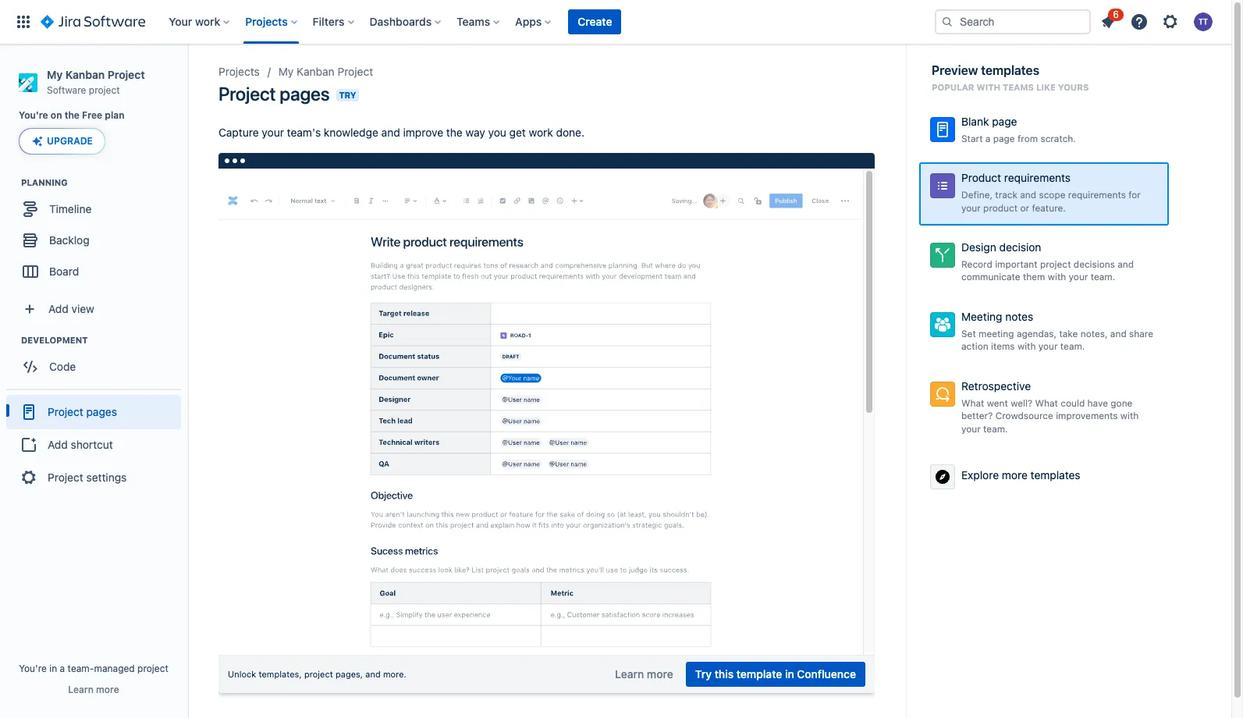 Task type: vqa. For each thing, say whether or not it's contained in the screenshot.
UPGRADE
yes



Task type: describe. For each thing, give the bounding box(es) containing it.
my kanban project software project
[[47, 68, 145, 96]]

record
[[962, 258, 993, 270]]

code link
[[8, 351, 180, 383]]

learn more for the left learn more button
[[68, 684, 119, 695]]

crowdsource
[[996, 410, 1054, 422]]

project pages link
[[6, 395, 181, 430]]

you're for you're in a team-managed project
[[19, 663, 47, 674]]

with inside preview templates popular with teams like yours
[[977, 82, 1001, 92]]

Search field
[[935, 9, 1091, 34]]

scope
[[1039, 189, 1066, 200]]

design decision record important project decisions and communicate them with your team.
[[962, 241, 1134, 283]]

2 what from the left
[[1035, 397, 1058, 409]]

0 vertical spatial learn
[[615, 667, 644, 681]]

templates,
[[259, 669, 302, 679]]

preview
[[932, 63, 978, 77]]

notes,
[[1081, 328, 1108, 339]]

add shortcut button
[[6, 430, 181, 461]]

add shortcut
[[48, 438, 113, 451]]

scratch.
[[1041, 132, 1076, 144]]

filters button
[[308, 9, 360, 34]]

board
[[49, 265, 79, 278]]

product
[[962, 171, 1001, 184]]

kanban for my kanban project software project
[[65, 68, 105, 81]]

projects for projects dropdown button
[[245, 15, 288, 28]]

search image
[[941, 16, 954, 28]]

team-
[[68, 663, 94, 674]]

1 horizontal spatial pages
[[280, 83, 330, 105]]

capture
[[219, 126, 259, 139]]

improve
[[403, 126, 443, 139]]

planning group
[[8, 177, 187, 292]]

feature.
[[1032, 202, 1066, 213]]

planning
[[21, 177, 68, 188]]

upgrade button
[[20, 129, 105, 154]]

in inside button
[[785, 667, 794, 681]]

and inside meeting notes set meeting agendas, take notes, and share action items with your team.
[[1111, 328, 1127, 339]]

your profile and settings image
[[1194, 12, 1213, 31]]

1 horizontal spatial work
[[529, 126, 553, 139]]

help image
[[1130, 12, 1149, 31]]

timeline link
[[8, 194, 180, 225]]

dashboards button
[[365, 9, 447, 34]]

well?
[[1011, 397, 1033, 409]]

notes
[[1005, 310, 1034, 323]]

your left team's
[[262, 126, 284, 139]]

your inside 'product requirements define, track and scope requirements for your product or feature.'
[[962, 202, 981, 213]]

them
[[1023, 271, 1045, 283]]

yours
[[1058, 82, 1089, 92]]

explore
[[962, 468, 999, 481]]

take
[[1060, 328, 1078, 339]]

project pages inside group
[[48, 405, 117, 418]]

your work button
[[164, 9, 236, 34]]

add
[[48, 438, 68, 451]]

items
[[991, 341, 1015, 352]]

settings
[[86, 471, 127, 484]]

1 what from the left
[[962, 397, 985, 409]]

try this template in confluence
[[695, 667, 856, 681]]

projects button
[[241, 9, 303, 34]]

with inside meeting notes set meeting agendas, take notes, and share action items with your team.
[[1018, 341, 1036, 352]]

my kanban project
[[278, 65, 373, 78]]

plan
[[105, 109, 125, 121]]

my for my kanban project software project
[[47, 68, 63, 81]]

pages inside group
[[86, 405, 117, 418]]

decision image
[[934, 246, 952, 265]]

knowledge
[[324, 126, 378, 139]]

get
[[509, 126, 526, 139]]

meeting notes set meeting agendas, take notes, and share action items with your team.
[[962, 310, 1154, 352]]

development group
[[8, 334, 187, 387]]

product requirements define, track and scope requirements for your product or feature.
[[962, 171, 1141, 213]]

track
[[995, 189, 1018, 200]]

my kanban project link
[[278, 62, 373, 81]]

meeting notes image
[[934, 315, 952, 334]]

1 vertical spatial page
[[993, 132, 1015, 144]]

confluence
[[797, 667, 856, 681]]

apps button
[[511, 9, 558, 34]]

or
[[1021, 202, 1030, 213]]

explore more templates
[[962, 468, 1081, 481]]

could
[[1061, 397, 1085, 409]]

this
[[715, 667, 734, 681]]

a inside blank page start a page from scratch.
[[986, 132, 991, 144]]

code
[[49, 360, 76, 373]]

decision
[[999, 241, 1042, 254]]

1 vertical spatial a
[[60, 663, 65, 674]]

important
[[995, 258, 1038, 270]]

product requirements image
[[934, 177, 952, 195]]

banner containing your work
[[0, 0, 1232, 44]]

0 vertical spatial requirements
[[1004, 171, 1071, 184]]

1 horizontal spatial learn more button
[[606, 662, 683, 687]]

retrospective image
[[934, 385, 952, 404]]

0 horizontal spatial learn more button
[[68, 684, 119, 696]]

capture your team's knowledge and improve the way you get work done.
[[219, 126, 585, 139]]

product
[[984, 202, 1018, 213]]

kanban for my kanban project
[[297, 65, 335, 78]]

your inside the design decision record important project decisions and communicate them with your team.
[[1069, 271, 1088, 283]]

teams button
[[452, 9, 506, 34]]

planning image
[[2, 174, 21, 192]]

group containing project pages
[[6, 389, 181, 500]]

timeline
[[49, 202, 92, 215]]

template
[[737, 667, 782, 681]]

sidebar navigation image
[[170, 62, 204, 94]]

development
[[21, 335, 88, 345]]

define,
[[962, 189, 993, 200]]

project down projects link at the left of page
[[219, 83, 276, 105]]

and inside the design decision record important project decisions and communicate them with your team.
[[1118, 258, 1134, 270]]

share
[[1129, 328, 1154, 339]]

backlog link
[[8, 225, 180, 256]]

apps
[[515, 15, 542, 28]]

on
[[51, 109, 62, 121]]

learn more for rightmost learn more button
[[615, 667, 673, 681]]

you're on the free plan
[[19, 109, 125, 121]]

with inside the design decision record important project decisions and communicate them with your team.
[[1048, 271, 1066, 283]]

more inside explore more templates button
[[1002, 468, 1028, 481]]

settings image
[[1161, 12, 1180, 31]]



Task type: locate. For each thing, give the bounding box(es) containing it.
team. down better?
[[984, 423, 1008, 435]]

project pages up add shortcut
[[48, 405, 117, 418]]

primary element
[[9, 0, 935, 44]]

1 vertical spatial the
[[446, 126, 463, 139]]

1 horizontal spatial kanban
[[297, 65, 335, 78]]

work inside popup button
[[195, 15, 220, 28]]

agendas,
[[1017, 328, 1057, 339]]

start
[[962, 132, 983, 144]]

more down managed on the left
[[96, 684, 119, 695]]

from
[[1018, 132, 1038, 144]]

and for scope
[[1020, 189, 1037, 200]]

more for rightmost learn more button
[[647, 667, 673, 681]]

teams
[[457, 15, 490, 28]]

learn more button down you're in a team-managed project
[[68, 684, 119, 696]]

upgrade
[[47, 135, 93, 147]]

team. inside meeting notes set meeting agendas, take notes, and share action items with your team.
[[1061, 341, 1085, 352]]

1 horizontal spatial my
[[278, 65, 294, 78]]

set
[[962, 328, 976, 339]]

notifications image
[[1099, 12, 1118, 31]]

learn left try
[[615, 667, 644, 681]]

your inside retrospective what went well? what could have gone better? crowdsource improvements with your team.
[[962, 423, 981, 435]]

meeting
[[962, 310, 1003, 323]]

with down gone
[[1121, 410, 1139, 422]]

0 vertical spatial templates
[[981, 63, 1040, 77]]

1 horizontal spatial in
[[785, 667, 794, 681]]

learn more inside button
[[615, 667, 673, 681]]

1 horizontal spatial the
[[446, 126, 463, 139]]

team's
[[287, 126, 321, 139]]

and left share in the top of the page
[[1111, 328, 1127, 339]]

my for my kanban project
[[278, 65, 294, 78]]

retrospective
[[962, 379, 1031, 393]]

the left way
[[446, 126, 463, 139]]

try this template in confluence button
[[686, 662, 866, 687]]

team. inside retrospective what went well? what could have gone better? crowdsource improvements with your team.
[[984, 423, 1008, 435]]

0 horizontal spatial pages
[[86, 405, 117, 418]]

jira software image
[[41, 12, 145, 31], [41, 12, 145, 31]]

banner
[[0, 0, 1232, 44]]

pages up shortcut
[[86, 405, 117, 418]]

communicate
[[962, 271, 1021, 283]]

a right the start on the top
[[986, 132, 991, 144]]

teams
[[1003, 82, 1034, 92]]

more.
[[383, 669, 407, 679]]

kanban
[[297, 65, 335, 78], [65, 68, 105, 81]]

1 vertical spatial you're
[[19, 663, 47, 674]]

my up software
[[47, 68, 63, 81]]

you're
[[19, 109, 48, 121], [19, 663, 47, 674]]

and up or
[[1020, 189, 1037, 200]]

dashboards
[[370, 15, 432, 28]]

1 vertical spatial pages
[[86, 405, 117, 418]]

learn more
[[615, 667, 673, 681], [68, 684, 119, 695]]

and
[[381, 126, 400, 139], [1020, 189, 1037, 200], [1118, 258, 1134, 270], [1111, 328, 1127, 339], [366, 669, 381, 679]]

projects right sidebar navigation "icon" on the left top
[[219, 65, 260, 78]]

more image
[[934, 467, 952, 486]]

requirements left for
[[1068, 189, 1126, 200]]

popular
[[932, 82, 975, 92]]

you're left on
[[19, 109, 48, 121]]

pages,
[[336, 669, 363, 679]]

1 vertical spatial team.
[[1061, 341, 1085, 352]]

templates down crowdsource
[[1031, 468, 1081, 481]]

0 horizontal spatial team.
[[984, 423, 1008, 435]]

project inside the design decision record important project decisions and communicate them with your team.
[[1040, 258, 1071, 270]]

your down the agendas,
[[1039, 341, 1058, 352]]

kanban inside my kanban project link
[[297, 65, 335, 78]]

1 horizontal spatial more
[[647, 667, 673, 681]]

0 horizontal spatial project pages
[[48, 405, 117, 418]]

and left the more.
[[366, 669, 381, 679]]

learn more button left try
[[606, 662, 683, 687]]

0 vertical spatial more
[[1002, 468, 1028, 481]]

2 vertical spatial team.
[[984, 423, 1008, 435]]

and for improve
[[381, 126, 400, 139]]

requirements up scope
[[1004, 171, 1071, 184]]

you're left team-
[[19, 663, 47, 674]]

and inside 'product requirements define, track and scope requirements for your product or feature.'
[[1020, 189, 1037, 200]]

unlock templates, project pages, and more.
[[228, 669, 407, 679]]

project down the add
[[48, 471, 83, 484]]

action
[[962, 341, 989, 352]]

0 horizontal spatial a
[[60, 663, 65, 674]]

with down the agendas,
[[1018, 341, 1036, 352]]

for
[[1129, 189, 1141, 200]]

try
[[695, 667, 712, 681]]

more for the left learn more button
[[96, 684, 119, 695]]

project
[[338, 65, 373, 78], [108, 68, 145, 81], [219, 83, 276, 105], [48, 405, 83, 418], [48, 471, 83, 484]]

team. for retrospective
[[984, 423, 1008, 435]]

0 vertical spatial project pages
[[219, 83, 330, 105]]

my right projects link at the left of page
[[278, 65, 294, 78]]

project up try
[[338, 65, 373, 78]]

project up the add
[[48, 405, 83, 418]]

unlock
[[228, 669, 256, 679]]

you
[[488, 126, 506, 139]]

your work
[[169, 15, 220, 28]]

1 horizontal spatial learn more
[[615, 667, 673, 681]]

with right them
[[1048, 271, 1066, 283]]

project inside my kanban project software project
[[108, 68, 145, 81]]

more right explore
[[1002, 468, 1028, 481]]

0 horizontal spatial my
[[47, 68, 63, 81]]

pages down my kanban project link
[[280, 83, 330, 105]]

0 vertical spatial you're
[[19, 109, 48, 121]]

your
[[262, 126, 284, 139], [962, 202, 981, 213], [1069, 271, 1088, 283], [1039, 341, 1058, 352], [962, 423, 981, 435]]

group
[[6, 389, 181, 500]]

a left team-
[[60, 663, 65, 674]]

projects up projects link at the left of page
[[245, 15, 288, 28]]

2 horizontal spatial team.
[[1091, 271, 1116, 283]]

meeting
[[979, 328, 1014, 339]]

like
[[1036, 82, 1056, 92]]

the right on
[[65, 109, 80, 121]]

your down decisions
[[1069, 271, 1088, 283]]

templates up teams on the right top
[[981, 63, 1040, 77]]

0 horizontal spatial learn
[[68, 684, 94, 695]]

blank
[[962, 115, 989, 128]]

0 horizontal spatial the
[[65, 109, 80, 121]]

1 vertical spatial project pages
[[48, 405, 117, 418]]

managed
[[94, 663, 135, 674]]

with left teams on the right top
[[977, 82, 1001, 92]]

your down better?
[[962, 423, 981, 435]]

page right blank
[[992, 115, 1017, 128]]

team. down take
[[1061, 341, 1085, 352]]

1 vertical spatial projects
[[219, 65, 260, 78]]

with
[[977, 82, 1001, 92], [1048, 271, 1066, 283], [1018, 341, 1036, 352], [1121, 410, 1139, 422]]

you're in a team-managed project
[[19, 663, 168, 674]]

project up the plan
[[108, 68, 145, 81]]

project
[[89, 84, 120, 96], [1040, 258, 1071, 270], [137, 663, 168, 674], [304, 669, 333, 679]]

project right managed on the left
[[137, 663, 168, 674]]

6
[[1113, 9, 1119, 20]]

what up better?
[[962, 397, 985, 409]]

0 horizontal spatial in
[[49, 663, 57, 674]]

2 horizontal spatial more
[[1002, 468, 1028, 481]]

1 vertical spatial learn
[[68, 684, 94, 695]]

1 vertical spatial learn more
[[68, 684, 119, 695]]

project up the plan
[[89, 84, 120, 96]]

the
[[65, 109, 80, 121], [446, 126, 463, 139]]

project pages down projects link at the left of page
[[219, 83, 330, 105]]

more
[[1002, 468, 1028, 481], [647, 667, 673, 681], [96, 684, 119, 695]]

create button
[[568, 9, 622, 34]]

team. inside the design decision record important project decisions and communicate them with your team.
[[1091, 271, 1116, 283]]

what right well?
[[1035, 397, 1058, 409]]

templates
[[981, 63, 1040, 77], [1031, 468, 1081, 481]]

learn more left try
[[615, 667, 673, 681]]

0 vertical spatial pages
[[280, 83, 330, 105]]

0 horizontal spatial more
[[96, 684, 119, 695]]

1 vertical spatial more
[[647, 667, 673, 681]]

[object object] confluence template image
[[219, 169, 863, 718]]

preview templates popular with teams like yours
[[932, 63, 1089, 92]]

kanban up software
[[65, 68, 105, 81]]

you're for you're on the free plan
[[19, 109, 48, 121]]

0 horizontal spatial kanban
[[65, 68, 105, 81]]

done.
[[556, 126, 585, 139]]

and left improve
[[381, 126, 400, 139]]

went
[[987, 397, 1008, 409]]

learn more down you're in a team-managed project
[[68, 684, 119, 695]]

and for more.
[[366, 669, 381, 679]]

2 vertical spatial more
[[96, 684, 119, 695]]

free
[[82, 109, 102, 121]]

projects for projects link at the left of page
[[219, 65, 260, 78]]

what
[[962, 397, 985, 409], [1035, 397, 1058, 409]]

page left from
[[993, 132, 1015, 144]]

0 vertical spatial work
[[195, 15, 220, 28]]

templates inside preview templates popular with teams like yours
[[981, 63, 1040, 77]]

explore more templates button
[[919, 453, 1169, 500]]

project settings
[[48, 471, 127, 484]]

0 horizontal spatial what
[[962, 397, 985, 409]]

try
[[339, 90, 356, 100]]

my
[[278, 65, 294, 78], [47, 68, 63, 81]]

learn
[[615, 667, 644, 681], [68, 684, 94, 695]]

0 vertical spatial the
[[65, 109, 80, 121]]

learn down team-
[[68, 684, 94, 695]]

decisions
[[1074, 258, 1115, 270]]

in right template
[[785, 667, 794, 681]]

kanban down filters
[[297, 65, 335, 78]]

0 vertical spatial a
[[986, 132, 991, 144]]

design
[[962, 241, 997, 254]]

backlog
[[49, 233, 89, 247]]

0 horizontal spatial learn more
[[68, 684, 119, 695]]

0 vertical spatial projects
[[245, 15, 288, 28]]

have
[[1088, 397, 1108, 409]]

board link
[[8, 256, 180, 287]]

projects inside projects dropdown button
[[245, 15, 288, 28]]

better?
[[962, 410, 993, 422]]

a
[[986, 132, 991, 144], [60, 663, 65, 674]]

gone
[[1111, 397, 1133, 409]]

0 vertical spatial team.
[[1091, 271, 1116, 283]]

projects
[[245, 15, 288, 28], [219, 65, 260, 78]]

create
[[578, 15, 612, 28]]

software
[[47, 84, 86, 96]]

work right your on the top of the page
[[195, 15, 220, 28]]

1 vertical spatial requirements
[[1068, 189, 1126, 200]]

improvements
[[1056, 410, 1118, 422]]

kanban inside my kanban project software project
[[65, 68, 105, 81]]

team. for meeting notes
[[1061, 341, 1085, 352]]

0 vertical spatial learn more
[[615, 667, 673, 681]]

work right "get"
[[529, 126, 553, 139]]

retrospective what went well? what could have gone better? crowdsource improvements with your team.
[[962, 379, 1139, 435]]

1 horizontal spatial team.
[[1061, 341, 1085, 352]]

your down define,
[[962, 202, 981, 213]]

1 horizontal spatial what
[[1035, 397, 1058, 409]]

in left team-
[[49, 663, 57, 674]]

1 vertical spatial work
[[529, 126, 553, 139]]

your inside meeting notes set meeting agendas, take notes, and share action items with your team.
[[1039, 341, 1058, 352]]

more left try
[[647, 667, 673, 681]]

0 horizontal spatial work
[[195, 15, 220, 28]]

project left pages, at the bottom left of the page
[[304, 669, 333, 679]]

1 vertical spatial templates
[[1031, 468, 1081, 481]]

appswitcher icon image
[[14, 12, 33, 31]]

2 you're from the top
[[19, 663, 47, 674]]

templates inside button
[[1031, 468, 1081, 481]]

1 horizontal spatial a
[[986, 132, 991, 144]]

1 horizontal spatial learn
[[615, 667, 644, 681]]

with inside retrospective what went well? what could have gone better? crowdsource improvements with your team.
[[1121, 410, 1139, 422]]

way
[[466, 126, 485, 139]]

requirements
[[1004, 171, 1071, 184], [1068, 189, 1126, 200]]

your
[[169, 15, 192, 28]]

my inside my kanban project software project
[[47, 68, 63, 81]]

team. down decisions
[[1091, 271, 1116, 283]]

1 horizontal spatial project pages
[[219, 83, 330, 105]]

blank image
[[934, 120, 952, 139]]

project up them
[[1040, 258, 1071, 270]]

0 vertical spatial page
[[992, 115, 1017, 128]]

shortcut
[[71, 438, 113, 451]]

learn more button
[[606, 662, 683, 687], [68, 684, 119, 696]]

and right decisions
[[1118, 258, 1134, 270]]

project inside my kanban project software project
[[89, 84, 120, 96]]

1 you're from the top
[[19, 109, 48, 121]]



